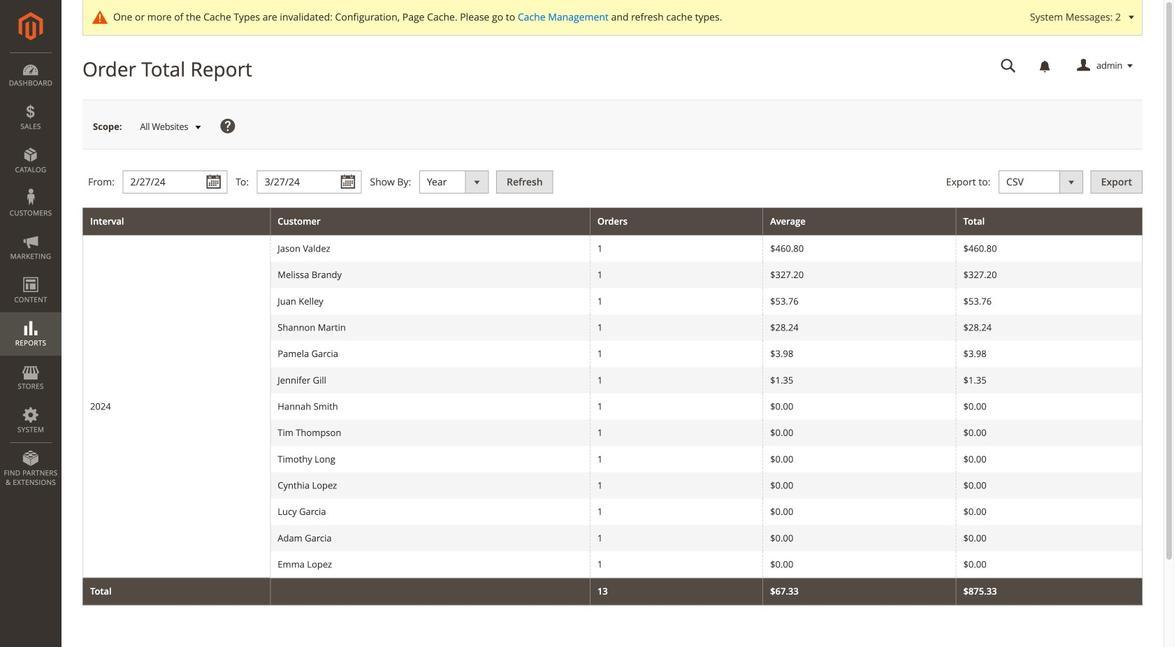 Task type: locate. For each thing, give the bounding box(es) containing it.
None text field
[[257, 171, 362, 194]]

None text field
[[123, 171, 228, 194]]

menu bar
[[0, 52, 62, 494]]

magento admin panel image
[[19, 12, 43, 41]]



Task type: vqa. For each thing, say whether or not it's contained in the screenshot.
text field
yes



